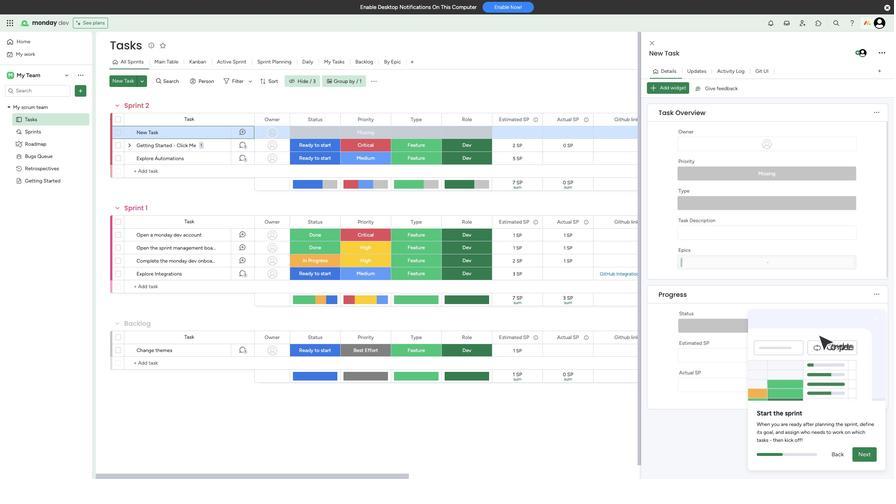 Task type: vqa. For each thing, say whether or not it's contained in the screenshot.
0
yes



Task type: describe. For each thing, give the bounding box(es) containing it.
my for my scrum team
[[13, 104, 20, 110]]

to for change themes
[[315, 348, 319, 354]]

my tasks button
[[319, 56, 350, 68]]

2 done from the top
[[309, 245, 321, 251]]

explore automations
[[137, 156, 184, 162]]

ready for change themes
[[299, 348, 313, 354]]

0 horizontal spatial dev
[[58, 19, 69, 27]]

the for open
[[150, 245, 158, 251]]

role for backlog
[[462, 335, 472, 341]]

define
[[860, 422, 874, 428]]

my for my team
[[17, 72, 25, 79]]

git ui button
[[750, 66, 774, 77]]

5 dev from the top
[[462, 258, 471, 264]]

sprint 1
[[124, 204, 148, 213]]

0 vertical spatial maria williams image
[[874, 17, 885, 29]]

updates
[[687, 68, 706, 74]]

themes
[[155, 348, 172, 354]]

my work button
[[4, 49, 78, 60]]

person
[[199, 78, 214, 84]]

hide
[[298, 78, 308, 84]]

0 vertical spatial -
[[173, 143, 175, 149]]

ready
[[789, 422, 802, 428]]

task inside button
[[124, 78, 134, 84]]

open for open the sprint management board
[[137, 245, 149, 251]]

owner field for backlog
[[263, 334, 282, 342]]

ui
[[764, 68, 769, 74]]

monday for complete
[[169, 258, 187, 264]]

0 vertical spatial monday
[[32, 19, 57, 27]]

integrations
[[155, 271, 182, 277]]

3 github link field from the top
[[613, 334, 641, 342]]

log
[[736, 68, 745, 74]]

4 feature from the top
[[408, 245, 425, 251]]

status for first status field
[[308, 116, 323, 123]]

enable for enable desktop notifications on this computer
[[360, 4, 377, 10]]

sum inside 3 sp sum
[[564, 301, 572, 306]]

column information image for 2nd actual sp "field" from the bottom of the page
[[583, 219, 589, 225]]

group
[[334, 78, 348, 84]]

2 high from the top
[[360, 258, 371, 264]]

1 role field from the top
[[460, 116, 474, 124]]

3 status field from the top
[[306, 334, 324, 342]]

me
[[189, 143, 196, 149]]

details
[[661, 68, 676, 74]]

needs
[[812, 430, 825, 436]]

role for sprint 1
[[462, 219, 472, 225]]

monday for open
[[154, 232, 172, 238]]

enable now!
[[494, 4, 522, 10]]

sum inside 1 sp sum
[[513, 377, 522, 382]]

actual for 2nd actual sp "field" from the bottom of the page
[[557, 219, 572, 225]]

sprint,
[[844, 422, 859, 428]]

getting started - click me
[[137, 143, 196, 149]]

integration
[[616, 271, 639, 277]]

3 priority field from the top
[[356, 334, 376, 342]]

0 horizontal spatial options image
[[77, 87, 84, 94]]

1 priority field from the top
[[356, 116, 376, 124]]

1 feature from the top
[[408, 142, 425, 148]]

back button
[[826, 448, 850, 462]]

1 inside sprint 1 field
[[145, 204, 148, 213]]

add widget button
[[647, 82, 689, 94]]

2 github from the top
[[614, 219, 630, 225]]

change themes
[[137, 348, 172, 354]]

guide
[[641, 271, 653, 277]]

3 actual sp field from the top
[[555, 334, 581, 342]]

New Task field
[[647, 49, 854, 58]]

1 vertical spatial sprints
[[25, 129, 41, 135]]

1 horizontal spatial progress
[[659, 290, 687, 299]]

on
[[845, 430, 851, 436]]

hide / 3
[[298, 78, 316, 84]]

enable now! button
[[482, 2, 534, 13]]

this
[[441, 4, 451, 10]]

explore integrations
[[137, 271, 182, 277]]

Search in workspace field
[[15, 87, 60, 95]]

sp inside 3 sp sum
[[567, 295, 573, 302]]

sprint planning button
[[252, 56, 297, 68]]

2 status field from the top
[[306, 218, 324, 226]]

ready to start for explore integrations
[[299, 271, 331, 277]]

tasks
[[757, 438, 768, 444]]

person button
[[187, 75, 218, 87]]

sort button
[[257, 75, 282, 87]]

3 dev from the top
[[462, 232, 471, 238]]

sprint 2
[[124, 101, 149, 110]]

ready for explore automations
[[299, 155, 313, 161]]

ready to start for change themes
[[299, 348, 331, 354]]

when you are ready after planning the sprint, define its goal, and assign who needs to work on which tasks - then kick off!
[[757, 422, 874, 444]]

1 vertical spatial 0
[[563, 180, 566, 186]]

dapulse addbtn image
[[855, 51, 860, 55]]

sprint for sprint 1
[[124, 204, 144, 213]]

1 7 from the top
[[512, 180, 515, 186]]

2 type field from the top
[[409, 218, 424, 226]]

2 estimated sp field from the top
[[497, 218, 531, 226]]

1 button for getting started - click me
[[231, 139, 254, 152]]

0 horizontal spatial tasks
[[25, 116, 37, 123]]

updates button
[[682, 66, 712, 77]]

start for explore integrations
[[321, 271, 331, 277]]

actual for third actual sp "field" from the top
[[557, 335, 572, 341]]

dev for open
[[174, 232, 182, 238]]

2 7 sp sum from the top
[[512, 295, 522, 306]]

2 vertical spatial new task
[[137, 130, 158, 136]]

filter
[[232, 78, 243, 84]]

3 for 3 sp sum
[[563, 295, 566, 302]]

2 vertical spatial 0
[[563, 372, 566, 378]]

add widget
[[660, 85, 686, 91]]

1 7 sp sum from the top
[[512, 180, 522, 190]]

the inside when you are ready after planning the sprint, define its goal, and assign who needs to work on which tasks - then kick off!
[[836, 422, 843, 428]]

1 button for explore integrations
[[231, 268, 254, 281]]

sprint for start
[[785, 410, 802, 418]]

see plans
[[83, 20, 105, 26]]

next button
[[853, 448, 877, 462]]

1 vertical spatial 2
[[513, 143, 515, 148]]

lottie animation element
[[748, 310, 885, 404]]

owner field for sprint 1
[[263, 218, 282, 226]]

workspace image
[[7, 71, 14, 79]]

epics
[[678, 247, 691, 254]]

2 + add task text field from the top
[[128, 359, 251, 368]]

my team
[[17, 72, 40, 79]]

scrum
[[21, 104, 35, 110]]

1 link from the top
[[631, 116, 639, 123]]

start
[[757, 410, 772, 418]]

add
[[660, 85, 669, 91]]

sprint for sprint 2
[[124, 101, 144, 110]]

+ Add task text field
[[128, 167, 251, 176]]

widget
[[671, 85, 686, 91]]

1 high from the top
[[360, 245, 371, 251]]

arrow down image
[[246, 77, 255, 86]]

1 github link field from the top
[[613, 116, 641, 124]]

by
[[349, 78, 355, 84]]

active sprint
[[217, 59, 246, 65]]

public board image for tasks
[[16, 116, 22, 123]]

2 7 from the top
[[512, 295, 515, 302]]

see
[[83, 20, 92, 26]]

best
[[353, 348, 364, 354]]

1 critical from the top
[[358, 142, 374, 148]]

1 done from the top
[[309, 232, 321, 238]]

sort
[[268, 78, 278, 84]]

automations
[[155, 156, 184, 162]]

2 0 sp sum from the top
[[563, 372, 573, 382]]

select product image
[[7, 20, 14, 27]]

my for my tasks
[[324, 59, 331, 65]]

and
[[775, 430, 784, 436]]

filter button
[[221, 75, 255, 87]]

2 more dots image from the top
[[874, 292, 879, 297]]

new inside 'new task' field
[[649, 49, 663, 58]]

1 start from the top
[[321, 142, 331, 148]]

by
[[384, 59, 390, 65]]

Search field
[[161, 76, 183, 86]]

public board image for getting started
[[16, 178, 22, 184]]

see plans button
[[73, 18, 108, 29]]

give feedback button
[[692, 83, 741, 94]]

getting for getting started - click me
[[137, 143, 154, 149]]

2 / from the left
[[356, 78, 358, 84]]

description
[[689, 218, 716, 224]]

backlog for backlog 'field'
[[124, 319, 151, 328]]

notifications
[[399, 4, 431, 10]]

status for second status field from the bottom of the page
[[308, 219, 323, 225]]

open the sprint management board
[[137, 245, 217, 251]]

who
[[801, 430, 810, 436]]

2 priority field from the top
[[356, 218, 376, 226]]

complete the monday dev onboarding flow
[[137, 258, 235, 264]]

1 vertical spatial maria williams image
[[858, 48, 867, 58]]

new inside new task button
[[112, 78, 123, 84]]

1 github from the top
[[614, 116, 630, 123]]

status for 1st status field from the bottom
[[308, 335, 323, 341]]

computer
[[452, 4, 477, 10]]

caret down image
[[8, 105, 10, 110]]

5
[[513, 156, 515, 161]]

task description
[[678, 218, 716, 224]]

1 vertical spatial close image
[[873, 315, 880, 323]]

in progress
[[303, 258, 328, 264]]

2 inside "field"
[[145, 101, 149, 110]]

task inside field
[[665, 49, 679, 58]]

when
[[757, 422, 770, 428]]

activity log button
[[712, 66, 750, 77]]

1 status field from the top
[[306, 116, 324, 124]]

0 horizontal spatial close image
[[650, 41, 654, 46]]

my tasks
[[324, 59, 345, 65]]

bugs queue
[[25, 153, 53, 159]]

open for open a monday dev account
[[137, 232, 149, 238]]

goal,
[[763, 430, 774, 436]]

3 type field from the top
[[409, 334, 424, 342]]

give
[[705, 85, 715, 92]]

0 horizontal spatial 3
[[313, 78, 316, 84]]

planning
[[815, 422, 834, 428]]

0 vertical spatial missing
[[357, 130, 374, 136]]

next
[[858, 452, 871, 458]]

2 medium from the top
[[357, 271, 375, 277]]

1 horizontal spatial missing
[[758, 171, 775, 177]]

dapulse close image
[[884, 4, 890, 12]]



Task type: locate. For each thing, give the bounding box(es) containing it.
1 horizontal spatial enable
[[494, 4, 509, 10]]

Tasks field
[[108, 37, 144, 53]]

sp inside 1 sp sum
[[516, 372, 522, 378]]

maria williams image
[[874, 17, 885, 29], [858, 48, 867, 58]]

2 dev from the top
[[462, 155, 471, 161]]

4 dev from the top
[[462, 245, 471, 251]]

getting up explore automations
[[137, 143, 154, 149]]

1 owner field from the top
[[263, 116, 282, 124]]

options image up add view icon
[[879, 48, 885, 58]]

you
[[771, 422, 780, 428]]

active sprint button
[[212, 56, 252, 68]]

column information image for 3rd actual sp "field" from the bottom of the page
[[583, 117, 589, 123]]

2 actual sp field from the top
[[555, 218, 581, 226]]

0 vertical spatial high
[[360, 245, 371, 251]]

complete
[[137, 258, 159, 264]]

2 role from the top
[[462, 219, 472, 225]]

7
[[512, 180, 515, 186], [512, 295, 515, 302]]

enable
[[360, 4, 377, 10], [494, 4, 509, 10]]

all
[[121, 59, 126, 65]]

1 horizontal spatial backlog
[[355, 59, 373, 65]]

close image
[[650, 41, 654, 46], [873, 315, 880, 323]]

new task left angle down icon
[[112, 78, 134, 84]]

add view image
[[411, 59, 414, 65]]

sprint planning
[[257, 59, 291, 65]]

3 role field from the top
[[460, 334, 474, 342]]

public board image
[[16, 116, 22, 123], [16, 178, 22, 184]]

7 down 3 sp
[[512, 295, 515, 302]]

+ add task text field down themes
[[128, 359, 251, 368]]

0 horizontal spatial -
[[173, 143, 175, 149]]

progress
[[308, 258, 328, 264], [659, 290, 687, 299]]

3 github from the top
[[614, 335, 630, 341]]

actual sp
[[557, 116, 579, 123], [557, 219, 579, 225], [557, 335, 579, 341], [679, 370, 701, 376]]

0 vertical spatial actual sp field
[[555, 116, 581, 124]]

3
[[313, 78, 316, 84], [513, 271, 515, 277], [563, 295, 566, 302]]

1 type field from the top
[[409, 116, 424, 124]]

github integration guide
[[600, 271, 653, 277]]

medium
[[357, 155, 375, 161], [357, 271, 375, 277]]

dev down management
[[188, 258, 197, 264]]

Priority field
[[356, 116, 376, 124], [356, 218, 376, 226], [356, 334, 376, 342]]

ready for explore integrations
[[299, 271, 313, 277]]

1 0 sp sum from the top
[[563, 180, 573, 190]]

workspace options image
[[77, 72, 84, 79]]

7 dev from the top
[[462, 348, 471, 354]]

v2 search image
[[156, 77, 161, 85]]

1 github link from the top
[[614, 116, 639, 123]]

0 vertical spatial dev
[[58, 19, 69, 27]]

new task up the getting started - click me
[[137, 130, 158, 136]]

after
[[803, 422, 814, 428]]

menu image
[[370, 78, 378, 85]]

to for explore automations
[[315, 155, 319, 161]]

Github link field
[[613, 116, 641, 124], [613, 218, 641, 226], [613, 334, 641, 342]]

started
[[155, 143, 172, 149], [44, 178, 60, 184]]

sprint inside active sprint button
[[233, 59, 246, 65]]

2 2 sp from the top
[[513, 258, 522, 264]]

explore left automations
[[137, 156, 153, 162]]

group by / 1
[[334, 78, 362, 84]]

2 vertical spatial 2
[[513, 258, 515, 264]]

2 vertical spatial github link field
[[613, 334, 641, 342]]

1 horizontal spatial new task
[[137, 130, 158, 136]]

2 vertical spatial role field
[[460, 334, 474, 342]]

github link
[[614, 116, 639, 123], [614, 219, 639, 225], [614, 335, 639, 341]]

its
[[757, 430, 762, 436]]

3 feature from the top
[[408, 232, 425, 238]]

new down all
[[112, 78, 123, 84]]

2 vertical spatial 3
[[563, 295, 566, 302]]

started for getting started
[[44, 178, 60, 184]]

type
[[411, 116, 422, 123], [678, 188, 690, 194], [411, 219, 422, 225], [411, 335, 422, 341]]

the for complete
[[160, 258, 168, 264]]

1 role from the top
[[462, 116, 472, 123]]

role field for backlog
[[460, 334, 474, 342]]

2 vertical spatial type field
[[409, 334, 424, 342]]

2 ready from the top
[[299, 155, 313, 161]]

click
[[177, 143, 188, 149]]

github
[[600, 271, 615, 277]]

feedback
[[717, 85, 738, 92]]

1 more dots image from the top
[[874, 110, 879, 115]]

3 owner field from the top
[[263, 334, 282, 342]]

column information image
[[533, 117, 539, 123], [533, 219, 539, 225], [533, 335, 539, 341], [583, 335, 589, 341]]

2 sp
[[513, 143, 522, 148], [513, 258, 522, 264]]

best effort
[[353, 348, 378, 354]]

0 vertical spatial 7
[[512, 180, 515, 186]]

lottie animation image
[[748, 313, 885, 404]]

0 horizontal spatial progress
[[308, 258, 328, 264]]

work down home
[[24, 51, 35, 57]]

Type field
[[409, 116, 424, 124], [409, 218, 424, 226], [409, 334, 424, 342]]

new task up the details button
[[649, 49, 679, 58]]

1 vertical spatial open
[[137, 245, 149, 251]]

roadmap
[[25, 141, 46, 147]]

backlog up menu icon
[[355, 59, 373, 65]]

public board image left getting started
[[16, 178, 22, 184]]

1 vertical spatial started
[[44, 178, 60, 184]]

team
[[36, 104, 48, 110]]

by epic button
[[379, 56, 406, 68]]

to inside when you are ready after planning the sprint, define its goal, and assign who needs to work on which tasks - then kick off!
[[826, 430, 831, 436]]

notifications image
[[767, 20, 774, 27]]

2 vertical spatial new
[[137, 130, 147, 136]]

activity
[[717, 68, 735, 74]]

1
[[360, 78, 362, 84], [200, 143, 202, 148], [245, 145, 246, 149], [245, 158, 246, 162], [145, 204, 148, 213], [513, 233, 515, 238], [564, 233, 566, 238], [513, 245, 515, 251], [564, 245, 566, 251], [564, 258, 566, 264], [245, 273, 246, 278], [513, 348, 515, 354], [245, 350, 246, 354], [513, 372, 515, 378]]

enable inside button
[[494, 4, 509, 10]]

7 feature from the top
[[408, 348, 425, 354]]

0 vertical spatial backlog
[[355, 59, 373, 65]]

0 horizontal spatial missing
[[357, 130, 374, 136]]

3 estimated sp field from the top
[[497, 334, 531, 342]]

invite members image
[[799, 20, 806, 27]]

started up explore automations
[[155, 143, 172, 149]]

getting down retrospectives
[[25, 178, 42, 184]]

public board image down scrum
[[16, 116, 22, 123]]

1 medium from the top
[[357, 155, 375, 161]]

monday right 'a'
[[154, 232, 172, 238]]

1 vertical spatial tasks
[[332, 59, 345, 65]]

0 vertical spatial tasks
[[110, 37, 142, 53]]

Sprint 2 field
[[122, 101, 151, 111]]

1 vertical spatial -
[[767, 260, 769, 266]]

open left 'a'
[[137, 232, 149, 238]]

3 sp
[[513, 271, 522, 277]]

sprint
[[159, 245, 172, 251], [785, 410, 802, 418]]

/ right 'by'
[[356, 78, 358, 84]]

1 vertical spatial critical
[[358, 232, 374, 238]]

Estimated SP field
[[497, 116, 531, 124], [497, 218, 531, 226], [497, 334, 531, 342]]

enable left desktop
[[360, 4, 377, 10]]

1 vertical spatial actual sp field
[[555, 218, 581, 226]]

+ add task text field down integrations
[[128, 283, 251, 292]]

1 column information image from the top
[[583, 117, 589, 123]]

0 vertical spatial github
[[614, 116, 630, 123]]

1 vertical spatial progress
[[659, 290, 687, 299]]

missing
[[357, 130, 374, 136], [758, 171, 775, 177]]

1 horizontal spatial 3
[[513, 271, 515, 277]]

task
[[665, 49, 679, 58], [124, 78, 134, 84], [659, 108, 674, 117], [184, 116, 194, 122], [148, 130, 158, 136], [678, 218, 688, 224], [184, 219, 194, 225], [184, 334, 194, 341]]

1 vertical spatial high
[[360, 258, 371, 264]]

work left on at the right bottom
[[832, 430, 844, 436]]

options image down workspace options icon
[[77, 87, 84, 94]]

main table
[[154, 59, 178, 65]]

sprint inside sprint 1 field
[[124, 204, 144, 213]]

1 horizontal spatial sprints
[[128, 59, 144, 65]]

1 vertical spatial priority field
[[356, 218, 376, 226]]

Role field
[[460, 116, 474, 124], [460, 218, 474, 226], [460, 334, 474, 342]]

new task inside field
[[649, 49, 679, 58]]

priority
[[358, 116, 374, 123], [678, 159, 695, 165], [358, 219, 374, 225], [358, 335, 374, 341]]

1 horizontal spatial maria williams image
[[874, 17, 885, 29]]

add view image
[[878, 69, 881, 74]]

kanban button
[[184, 56, 212, 68]]

open up complete
[[137, 245, 149, 251]]

1 explore from the top
[[137, 156, 153, 162]]

3 github link from the top
[[614, 335, 639, 341]]

my right 'caret down' image
[[13, 104, 20, 110]]

my right "daily"
[[324, 59, 331, 65]]

new up the details button
[[649, 49, 663, 58]]

2 sp up 3 sp
[[513, 258, 522, 264]]

1 2 sp from the top
[[513, 143, 522, 148]]

2 vertical spatial actual sp field
[[555, 334, 581, 342]]

change
[[137, 348, 154, 354]]

my work
[[16, 51, 35, 57]]

sprint up ready
[[785, 410, 802, 418]]

0 vertical spatial 2 sp
[[513, 143, 522, 148]]

1 vertical spatial medium
[[357, 271, 375, 277]]

add to favorites image
[[159, 42, 167, 49]]

give feedback
[[705, 85, 738, 92]]

1 vertical spatial github link field
[[613, 218, 641, 226]]

2 horizontal spatial new task
[[649, 49, 679, 58]]

1 button for change themes
[[231, 344, 254, 357]]

2 horizontal spatial 3
[[563, 295, 566, 302]]

all sprints
[[121, 59, 144, 65]]

3 start from the top
[[321, 271, 331, 277]]

git ui
[[755, 68, 769, 74]]

1 actual sp field from the top
[[555, 116, 581, 124]]

3 link from the top
[[631, 335, 639, 341]]

plans
[[93, 20, 105, 26]]

start
[[321, 142, 331, 148], [321, 155, 331, 161], [321, 271, 331, 277], [321, 348, 331, 354]]

2 vertical spatial monday
[[169, 258, 187, 264]]

explore for explore automations
[[137, 156, 153, 162]]

1 vertical spatial backlog
[[124, 319, 151, 328]]

sprint down open a monday dev account
[[159, 245, 172, 251]]

getting for getting started
[[25, 178, 42, 184]]

2 horizontal spatial -
[[770, 438, 772, 444]]

5 feature from the top
[[408, 258, 425, 264]]

epic
[[391, 59, 401, 65]]

1 estimated sp field from the top
[[497, 116, 531, 124]]

enable for enable now!
[[494, 4, 509, 10]]

+ Add task text field
[[128, 283, 251, 292], [128, 359, 251, 368]]

1 vertical spatial options image
[[77, 87, 84, 94]]

the
[[150, 245, 158, 251], [160, 258, 168, 264], [773, 410, 783, 418], [836, 422, 843, 428]]

are
[[781, 422, 788, 428]]

1 vertical spatial role
[[462, 219, 472, 225]]

0 vertical spatial github link
[[614, 116, 639, 123]]

1 / from the left
[[310, 78, 312, 84]]

owner
[[265, 116, 280, 123], [678, 129, 694, 135], [265, 219, 280, 225], [265, 335, 280, 341]]

2 ready to start from the top
[[299, 155, 331, 161]]

more dots image
[[874, 110, 879, 115], [874, 292, 879, 297]]

tasks down my scrum team
[[25, 116, 37, 123]]

2 vertical spatial github link
[[614, 335, 639, 341]]

1 vertical spatial getting
[[25, 178, 42, 184]]

0 vertical spatial 0 sp sum
[[563, 180, 573, 190]]

option
[[0, 101, 92, 102]]

1 ready from the top
[[299, 142, 313, 148]]

explore down complete
[[137, 271, 153, 277]]

1 horizontal spatial -
[[767, 260, 769, 266]]

apps image
[[815, 20, 822, 27]]

1 inside 1 sp sum
[[513, 372, 515, 378]]

1 vertical spatial 0 sp sum
[[563, 372, 573, 382]]

home button
[[4, 36, 78, 48]]

Sprint 1 field
[[122, 204, 150, 213]]

2 critical from the top
[[358, 232, 374, 238]]

backlog inside 'field'
[[124, 319, 151, 328]]

sprint
[[233, 59, 246, 65], [257, 59, 271, 65], [124, 101, 144, 110], [124, 204, 144, 213]]

new
[[649, 49, 663, 58], [112, 78, 123, 84], [137, 130, 147, 136]]

home
[[17, 39, 30, 45]]

0 horizontal spatial new task
[[112, 78, 134, 84]]

the up integrations
[[160, 258, 168, 264]]

dapulse drag 2 image
[[642, 248, 645, 256]]

2 link from the top
[[631, 219, 639, 225]]

0 vertical spatial role
[[462, 116, 472, 123]]

then
[[773, 438, 783, 444]]

flow
[[225, 258, 235, 264]]

sprint inside sprint planning button
[[257, 59, 271, 65]]

1 vertical spatial 7
[[512, 295, 515, 302]]

6 dev from the top
[[462, 271, 471, 277]]

list box
[[0, 100, 92, 285]]

Actual SP field
[[555, 116, 581, 124], [555, 218, 581, 226], [555, 334, 581, 342]]

1 vertical spatial 7 sp sum
[[512, 295, 522, 306]]

backlog up change
[[124, 319, 151, 328]]

the up you
[[773, 410, 783, 418]]

0 vertical spatial 3
[[313, 78, 316, 84]]

role field for sprint 1
[[460, 218, 474, 226]]

show board description image
[[147, 42, 156, 49]]

backlog inside button
[[355, 59, 373, 65]]

tasks up all
[[110, 37, 142, 53]]

1 vertical spatial work
[[832, 430, 844, 436]]

Owner field
[[263, 116, 282, 124], [263, 218, 282, 226], [263, 334, 282, 342]]

new task button
[[109, 75, 137, 87]]

2 vertical spatial role
[[462, 335, 472, 341]]

sprints right all
[[128, 59, 144, 65]]

1 button
[[199, 139, 204, 152], [231, 139, 254, 152], [231, 152, 254, 165], [231, 268, 254, 281], [231, 344, 254, 357]]

start for change themes
[[321, 348, 331, 354]]

to for explore integrations
[[315, 271, 319, 277]]

0 vertical spatial explore
[[137, 156, 153, 162]]

2 public board image from the top
[[16, 178, 22, 184]]

monday down the "open the sprint management board"
[[169, 258, 187, 264]]

new down sprint 2 "field"
[[137, 130, 147, 136]]

2 horizontal spatial dev
[[188, 258, 197, 264]]

0 vertical spatial more dots image
[[874, 110, 879, 115]]

monday
[[32, 19, 57, 27], [154, 232, 172, 238], [169, 258, 187, 264]]

2 role field from the top
[[460, 218, 474, 226]]

critical
[[358, 142, 374, 148], [358, 232, 374, 238]]

column information image
[[583, 117, 589, 123], [583, 219, 589, 225]]

1 horizontal spatial new
[[137, 130, 147, 136]]

enable left now!
[[494, 4, 509, 10]]

0 vertical spatial medium
[[357, 155, 375, 161]]

the left sprint,
[[836, 422, 843, 428]]

1 vertical spatial monday
[[154, 232, 172, 238]]

0 horizontal spatial sprint
[[159, 245, 172, 251]]

2 owner field from the top
[[263, 218, 282, 226]]

1 vertical spatial role field
[[460, 218, 474, 226]]

daily
[[302, 59, 313, 65]]

ready to start
[[299, 142, 331, 148], [299, 155, 331, 161], [299, 271, 331, 277], [299, 348, 331, 354]]

sprint inside sprint 2 "field"
[[124, 101, 144, 110]]

dev for complete
[[188, 258, 197, 264]]

1 horizontal spatial close image
[[873, 315, 880, 323]]

work inside button
[[24, 51, 35, 57]]

3 inside 3 sp sum
[[563, 295, 566, 302]]

work inside when you are ready after planning the sprint, define its goal, and assign who needs to work on which tasks - then kick off!
[[832, 430, 844, 436]]

my down home
[[16, 51, 23, 57]]

0 vertical spatial work
[[24, 51, 35, 57]]

search everything image
[[833, 20, 840, 27]]

sum
[[513, 185, 522, 190], [564, 185, 572, 190], [513, 301, 522, 306], [564, 301, 572, 306], [513, 377, 522, 382], [564, 377, 572, 382]]

0 vertical spatial priority field
[[356, 116, 376, 124]]

tasks inside button
[[332, 59, 345, 65]]

2 sp up 5 sp
[[513, 143, 522, 148]]

angle down image
[[140, 79, 144, 84]]

high
[[360, 245, 371, 251], [360, 258, 371, 264]]

team
[[26, 72, 40, 79]]

all sprints button
[[109, 56, 149, 68]]

0 vertical spatial critical
[[358, 142, 374, 148]]

the for start
[[773, 410, 783, 418]]

0 vertical spatial options image
[[879, 48, 885, 58]]

progress bar
[[757, 454, 783, 457]]

1 vertical spatial 3
[[513, 271, 515, 277]]

dev left see
[[58, 19, 69, 27]]

7 sp sum down 3 sp
[[512, 295, 522, 306]]

my right the workspace icon
[[17, 72, 25, 79]]

my inside the workspace selection element
[[17, 72, 25, 79]]

1 horizontal spatial tasks
[[110, 37, 142, 53]]

1 horizontal spatial sprint
[[785, 410, 802, 418]]

1 horizontal spatial /
[[356, 78, 358, 84]]

3 ready to start from the top
[[299, 271, 331, 277]]

7 sp sum down 5 sp
[[512, 180, 522, 190]]

1 public board image from the top
[[16, 116, 22, 123]]

1 ready to start from the top
[[299, 142, 331, 148]]

dev up the "open the sprint management board"
[[174, 232, 182, 238]]

explore for explore integrations
[[137, 271, 153, 277]]

0 vertical spatial 2
[[145, 101, 149, 110]]

started inside "list box"
[[44, 178, 60, 184]]

1 horizontal spatial getting
[[137, 143, 154, 149]]

1 vertical spatial link
[[631, 219, 639, 225]]

backlog for backlog button
[[355, 59, 373, 65]]

6 feature from the top
[[408, 271, 425, 277]]

3 role from the top
[[462, 335, 472, 341]]

0 vertical spatial + add task text field
[[128, 283, 251, 292]]

2 vertical spatial owner field
[[263, 334, 282, 342]]

2 github link from the top
[[614, 219, 639, 225]]

1 vertical spatial column information image
[[583, 219, 589, 225]]

1 vertical spatial explore
[[137, 271, 153, 277]]

1 vertical spatial owner field
[[263, 218, 282, 226]]

inbox image
[[783, 20, 790, 27]]

ready to start for explore automations
[[299, 155, 331, 161]]

0 vertical spatial new task
[[649, 49, 679, 58]]

3 ready from the top
[[299, 271, 313, 277]]

sprint for open
[[159, 245, 172, 251]]

2 explore from the top
[[137, 271, 153, 277]]

started down retrospectives
[[44, 178, 60, 184]]

list box containing my scrum team
[[0, 100, 92, 285]]

ready
[[299, 142, 313, 148], [299, 155, 313, 161], [299, 271, 313, 277], [299, 348, 313, 354]]

options image
[[879, 48, 885, 58], [77, 87, 84, 94]]

2 horizontal spatial new
[[649, 49, 663, 58]]

tasks up group
[[332, 59, 345, 65]]

Backlog field
[[122, 319, 153, 329]]

1 button for explore automations
[[231, 152, 254, 165]]

1 vertical spatial status field
[[306, 218, 324, 226]]

1 dev from the top
[[462, 142, 471, 148]]

1 horizontal spatial started
[[155, 143, 172, 149]]

sprints up roadmap
[[25, 129, 41, 135]]

new task inside button
[[112, 78, 134, 84]]

/ right hide
[[310, 78, 312, 84]]

0 vertical spatial status field
[[306, 116, 324, 124]]

2 vertical spatial status field
[[306, 334, 324, 342]]

2 start from the top
[[321, 155, 331, 161]]

active
[[217, 59, 231, 65]]

workspace selection element
[[7, 71, 41, 80]]

2 github link field from the top
[[613, 218, 641, 226]]

2 vertical spatial link
[[631, 335, 639, 341]]

kick
[[785, 438, 793, 444]]

queue
[[37, 153, 53, 159]]

0 vertical spatial started
[[155, 143, 172, 149]]

4 ready from the top
[[299, 348, 313, 354]]

started for getting started - click me
[[155, 143, 172, 149]]

start for explore automations
[[321, 155, 331, 161]]

my for my work
[[16, 51, 23, 57]]

4 start from the top
[[321, 348, 331, 354]]

getting
[[137, 143, 154, 149], [25, 178, 42, 184]]

3 for 3 sp
[[513, 271, 515, 277]]

daily button
[[297, 56, 319, 68]]

the down 'a'
[[150, 245, 158, 251]]

Status field
[[306, 116, 324, 124], [306, 218, 324, 226], [306, 334, 324, 342]]

main
[[154, 59, 165, 65]]

1 + add task text field from the top
[[128, 283, 251, 292]]

actual
[[557, 116, 572, 123], [557, 219, 572, 225], [557, 335, 572, 341], [679, 370, 694, 376]]

0 vertical spatial column information image
[[583, 117, 589, 123]]

start the sprint
[[757, 410, 802, 418]]

2 open from the top
[[137, 245, 149, 251]]

7 down 5
[[512, 180, 515, 186]]

2 column information image from the top
[[583, 219, 589, 225]]

in
[[303, 258, 307, 264]]

now!
[[511, 4, 522, 10]]

sprint for sprint planning
[[257, 59, 271, 65]]

1 horizontal spatial dev
[[174, 232, 182, 238]]

open
[[137, 232, 149, 238], [137, 245, 149, 251]]

0 vertical spatial sprints
[[128, 59, 144, 65]]

1 open from the top
[[137, 232, 149, 238]]

actual for 3rd actual sp "field" from the bottom of the page
[[557, 116, 572, 123]]

0 vertical spatial 0
[[563, 143, 566, 148]]

monday up home 'button'
[[32, 19, 57, 27]]

estimated sp
[[499, 116, 529, 123], [499, 219, 529, 225], [499, 335, 529, 341], [679, 341, 709, 347]]

help image
[[849, 20, 856, 27]]

sprints inside button
[[128, 59, 144, 65]]

2 feature from the top
[[408, 155, 425, 161]]

0 vertical spatial progress
[[308, 258, 328, 264]]

- inside when you are ready after planning the sprint, define its goal, and assign who needs to work on which tasks - then kick off!
[[770, 438, 772, 444]]

4 ready to start from the top
[[299, 348, 331, 354]]

my scrum team
[[13, 104, 48, 110]]



